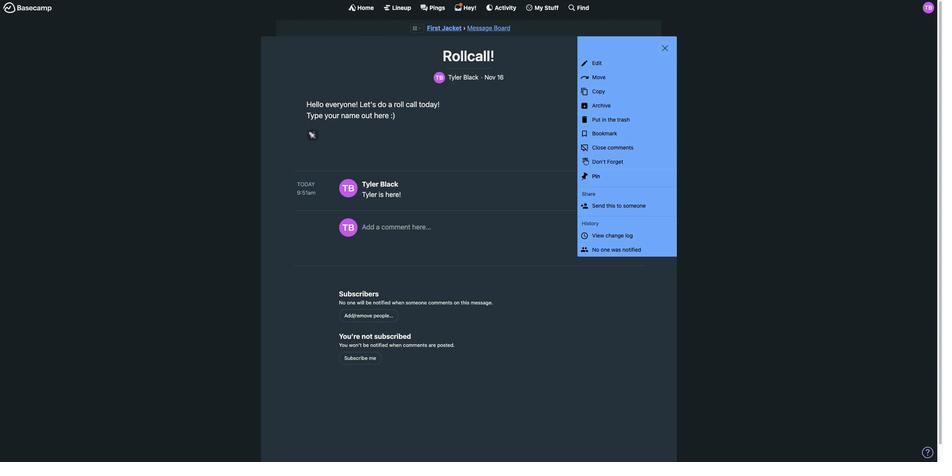 Task type: describe. For each thing, give the bounding box(es) containing it.
add/remove
[[344, 312, 372, 319]]

tyler is here!
[[362, 191, 401, 199]]

pings
[[430, 4, 445, 11]]

› message board
[[463, 24, 510, 31]]

forget
[[607, 158, 623, 165]]

view change log link
[[577, 229, 677, 243]]

stuff
[[545, 4, 559, 11]]

won't
[[349, 342, 362, 348]]

notified inside the 'you're not subscribed you won't be notified when comments are posted.'
[[370, 342, 388, 348]]

board
[[494, 24, 510, 31]]

a inside 'hello everyone! let's do a roll call today! type your name out here :)'
[[388, 100, 392, 108]]

archive link
[[577, 99, 677, 113]]

roll
[[394, 100, 404, 108]]

out
[[361, 111, 372, 120]]

name
[[341, 111, 360, 120]]

not
[[362, 332, 373, 340]]

share send this to someone
[[582, 191, 646, 209]]

you're not subscribed you won't be notified when comments are posted.
[[339, 332, 455, 348]]

first jacket
[[427, 24, 462, 31]]

no one was notified
[[592, 246, 641, 253]]

type
[[307, 111, 323, 120]]

comments for subscribers
[[428, 299, 453, 305]]

someone inside subscribers no one will be notified when someone comments on this message.
[[406, 299, 427, 305]]

switch accounts image
[[3, 2, 52, 14]]

2 vertical spatial tyler
[[362, 191, 377, 199]]

pings button
[[420, 4, 445, 11]]

message.
[[471, 299, 493, 305]]

my
[[535, 4, 543, 11]]

›
[[463, 24, 466, 31]]

bookmark
[[592, 130, 617, 137]]

nov
[[485, 74, 496, 81]]

lineup
[[392, 4, 411, 11]]

subscribe me
[[344, 355, 376, 361]]

subscribed
[[374, 332, 411, 340]]

do
[[378, 100, 386, 108]]

:)
[[391, 111, 395, 120]]

edit link
[[577, 56, 677, 70]]

move
[[592, 74, 606, 80]]

you
[[339, 342, 348, 348]]

a inside add a comment here… button
[[376, 223, 380, 231]]

view change log
[[592, 232, 633, 239]]

put in the trash
[[592, 116, 630, 123]]

1 horizontal spatial tyler black
[[448, 74, 479, 81]]

send
[[592, 202, 605, 209]]

add
[[362, 223, 374, 231]]

hello everyone! let's do a roll call today! type your name out here :)
[[307, 100, 440, 120]]

add/remove people… link
[[339, 310, 399, 322]]

trash
[[617, 116, 630, 123]]

close comments
[[592, 144, 634, 151]]

don't forget
[[592, 158, 623, 165]]

1 vertical spatial tyler black
[[362, 180, 398, 188]]

on
[[454, 299, 460, 305]]

when inside the 'you're not subscribed you won't be notified when comments are posted.'
[[389, 342, 402, 348]]

subscribe me button
[[339, 352, 382, 364]]

pin button
[[577, 169, 677, 183]]

9:51am element
[[297, 189, 316, 196]]

message board link
[[467, 24, 510, 31]]

move link
[[577, 70, 677, 85]]

lineup link
[[383, 4, 411, 11]]

0 horizontal spatial tyler black image
[[434, 72, 445, 83]]

9:51am link
[[297, 188, 331, 197]]

the
[[608, 116, 616, 123]]

put
[[592, 116, 601, 123]]

jacket
[[442, 24, 462, 31]]

2 tyler black image from the top
[[339, 218, 357, 237]]

was
[[611, 246, 621, 253]]

1 tyler black image from the top
[[339, 179, 357, 197]]

subscribers
[[339, 290, 379, 298]]

this inside 'share send this to someone'
[[606, 202, 615, 209]]

everyone!
[[325, 100, 358, 108]]

send this to someone link
[[577, 199, 677, 213]]

subscribe
[[344, 355, 368, 361]]

when inside subscribers no one will be notified when someone comments on this message.
[[392, 299, 404, 305]]

activity
[[495, 4, 516, 11]]

0 vertical spatial no
[[592, 246, 599, 253]]

today element
[[297, 180, 315, 188]]

posted.
[[437, 342, 455, 348]]

home
[[357, 4, 374, 11]]

archive
[[592, 102, 611, 109]]

no inside subscribers no one will be notified when someone comments on this message.
[[339, 299, 346, 305]]

add a comment here… button
[[362, 218, 637, 253]]

9:51am
[[297, 189, 316, 196]]

edit
[[592, 60, 602, 66]]

activity link
[[486, 4, 516, 11]]

today
[[297, 181, 315, 187]]

to
[[617, 202, 622, 209]]



Task type: vqa. For each thing, say whether or not it's contained in the screenshot.
person,
no



Task type: locate. For each thing, give the bounding box(es) containing it.
my stuff button
[[526, 4, 559, 11]]

first
[[427, 24, 440, 31]]

close comments link
[[577, 141, 677, 155]]

comments inside the 'you're not subscribed you won't be notified when comments are posted.'
[[403, 342, 427, 348]]

people…
[[374, 312, 393, 319]]

0 vertical spatial someone
[[623, 202, 646, 209]]

nov 16 element
[[485, 74, 504, 81]]

a right do on the top left of the page
[[388, 100, 392, 108]]

add a comment here…
[[362, 223, 431, 231]]

me
[[369, 355, 376, 361]]

1 vertical spatial be
[[363, 342, 369, 348]]

be right will
[[366, 299, 372, 305]]

1 vertical spatial tyler black image
[[339, 218, 357, 237]]

when up people…
[[392, 299, 404, 305]]

change
[[606, 232, 624, 239]]

black left nov
[[463, 74, 479, 81]]

0 vertical spatial this
[[606, 202, 615, 209]]

today 9:51am
[[297, 181, 316, 196]]

close
[[592, 144, 606, 151]]

log
[[625, 232, 633, 239]]

tyler down rollcall!
[[448, 74, 462, 81]]

notified up people…
[[373, 299, 391, 305]]

black up the here! in the left of the page
[[380, 180, 398, 188]]

2 vertical spatial notified
[[370, 342, 388, 348]]

bookmark link
[[577, 127, 677, 141]]

0 horizontal spatial tyler black
[[362, 180, 398, 188]]

0 vertical spatial tyler
[[448, 74, 462, 81]]

a right add
[[376, 223, 380, 231]]

1 vertical spatial tyler black image
[[434, 72, 445, 83]]

0 vertical spatial black
[[463, 74, 479, 81]]

find button
[[568, 4, 589, 11]]

tyler left is
[[362, 191, 377, 199]]

0 horizontal spatial black
[[380, 180, 398, 188]]

notified up me
[[370, 342, 388, 348]]

add/remove people…
[[344, 312, 393, 319]]

tyler black image
[[339, 179, 357, 197], [339, 218, 357, 237]]

1 vertical spatial notified
[[373, 299, 391, 305]]

no
[[592, 246, 599, 253], [339, 299, 346, 305]]

first jacket link
[[427, 24, 462, 31]]

1 vertical spatial no
[[339, 299, 346, 305]]

tyler up tyler is here!
[[362, 180, 379, 188]]

1 vertical spatial someone
[[406, 299, 427, 305]]

be down not
[[363, 342, 369, 348]]

don't
[[592, 158, 606, 165]]

this right on
[[461, 299, 470, 305]]

tyler black down rollcall!
[[448, 74, 479, 81]]

tyler black image
[[923, 2, 934, 13], [434, 72, 445, 83]]

someone inside 'share send this to someone'
[[623, 202, 646, 209]]

your
[[325, 111, 339, 120]]

one left will
[[347, 299, 356, 305]]

here…
[[412, 223, 431, 231]]

no down "view"
[[592, 246, 599, 253]]

1 vertical spatial one
[[347, 299, 356, 305]]

copy link
[[577, 85, 677, 99]]

nov 16
[[485, 74, 504, 81]]

let's
[[360, 100, 376, 108]]

notified
[[623, 246, 641, 253], [373, 299, 391, 305], [370, 342, 388, 348]]

notified down log
[[623, 246, 641, 253]]

1 horizontal spatial comments
[[428, 299, 453, 305]]

1 horizontal spatial black
[[463, 74, 479, 81]]

this
[[606, 202, 615, 209], [461, 299, 470, 305]]

1 horizontal spatial tyler black image
[[923, 2, 934, 13]]

0 horizontal spatial one
[[347, 299, 356, 305]]

1 vertical spatial comments
[[428, 299, 453, 305]]

1 horizontal spatial no
[[592, 246, 599, 253]]

1 horizontal spatial a
[[388, 100, 392, 108]]

hello
[[307, 100, 324, 108]]

1 horizontal spatial one
[[601, 246, 610, 253]]

1 vertical spatial a
[[376, 223, 380, 231]]

one
[[601, 246, 610, 253], [347, 299, 356, 305]]

hey!
[[464, 4, 477, 11]]

comments left are
[[403, 342, 427, 348]]

comments for you're
[[403, 342, 427, 348]]

one left 'was'
[[601, 246, 610, 253]]

main element
[[0, 0, 937, 15]]

this left to
[[606, 202, 615, 209]]

copy
[[592, 88, 605, 94]]

16
[[497, 74, 504, 81]]

here
[[374, 111, 389, 120]]

comments
[[608, 144, 634, 151], [428, 299, 453, 305], [403, 342, 427, 348]]

someone
[[623, 202, 646, 209], [406, 299, 427, 305]]

my stuff
[[535, 4, 559, 11]]

view
[[592, 232, 604, 239]]

0 vertical spatial comments
[[608, 144, 634, 151]]

0 horizontal spatial a
[[376, 223, 380, 231]]

be inside subscribers no one will be notified when someone comments on this message.
[[366, 299, 372, 305]]

0 horizontal spatial comments
[[403, 342, 427, 348]]

0 vertical spatial a
[[388, 100, 392, 108]]

call
[[406, 100, 417, 108]]

history
[[582, 220, 599, 227]]

2 horizontal spatial comments
[[608, 144, 634, 151]]

1 horizontal spatial someone
[[623, 202, 646, 209]]

0 vertical spatial when
[[392, 299, 404, 305]]

rollcall!
[[443, 47, 495, 64]]

0 horizontal spatial this
[[461, 299, 470, 305]]

is
[[379, 191, 384, 199]]

pin
[[592, 173, 600, 179]]

today link
[[297, 180, 331, 188]]

tyler
[[448, 74, 462, 81], [362, 180, 379, 188], [362, 191, 377, 199]]

0 horizontal spatial no
[[339, 299, 346, 305]]

tyler black image left is
[[339, 179, 357, 197]]

comments left on
[[428, 299, 453, 305]]

2 vertical spatial comments
[[403, 342, 427, 348]]

no left will
[[339, 299, 346, 305]]

hey! button
[[454, 3, 477, 11]]

0 vertical spatial tyler black
[[448, 74, 479, 81]]

comment
[[381, 223, 411, 231]]

a
[[388, 100, 392, 108], [376, 223, 380, 231]]

today!
[[419, 100, 440, 108]]

tyler black up is
[[362, 180, 398, 188]]

are
[[429, 342, 436, 348]]

1 horizontal spatial this
[[606, 202, 615, 209]]

0 vertical spatial tyler black image
[[339, 179, 357, 197]]

when down subscribed
[[389, 342, 402, 348]]

be
[[366, 299, 372, 305], [363, 342, 369, 348]]

subscribers no one will be notified when someone comments on this message.
[[339, 290, 493, 305]]

will
[[357, 299, 364, 305]]

comments inside subscribers no one will be notified when someone comments on this message.
[[428, 299, 453, 305]]

black
[[463, 74, 479, 81], [380, 180, 398, 188]]

you're
[[339, 332, 360, 340]]

0 vertical spatial notified
[[623, 246, 641, 253]]

message
[[467, 24, 492, 31]]

1 vertical spatial when
[[389, 342, 402, 348]]

notified inside subscribers no one will be notified when someone comments on this message.
[[373, 299, 391, 305]]

home link
[[348, 4, 374, 11]]

tyler black image left add
[[339, 218, 357, 237]]

1 vertical spatial this
[[461, 299, 470, 305]]

0 vertical spatial tyler black image
[[923, 2, 934, 13]]

0 horizontal spatial someone
[[406, 299, 427, 305]]

0 vertical spatial one
[[601, 246, 610, 253]]

find
[[577, 4, 589, 11]]

one inside subscribers no one will be notified when someone comments on this message.
[[347, 299, 356, 305]]

tyler black
[[448, 74, 479, 81], [362, 180, 398, 188]]

this inside subscribers no one will be notified when someone comments on this message.
[[461, 299, 470, 305]]

0 vertical spatial be
[[366, 299, 372, 305]]

comments up the forget
[[608, 144, 634, 151]]

put in the trash link
[[577, 113, 677, 127]]

1 vertical spatial tyler
[[362, 180, 379, 188]]

be inside the 'you're not subscribed you won't be notified when comments are posted.'
[[363, 342, 369, 348]]

1 vertical spatial black
[[380, 180, 398, 188]]



